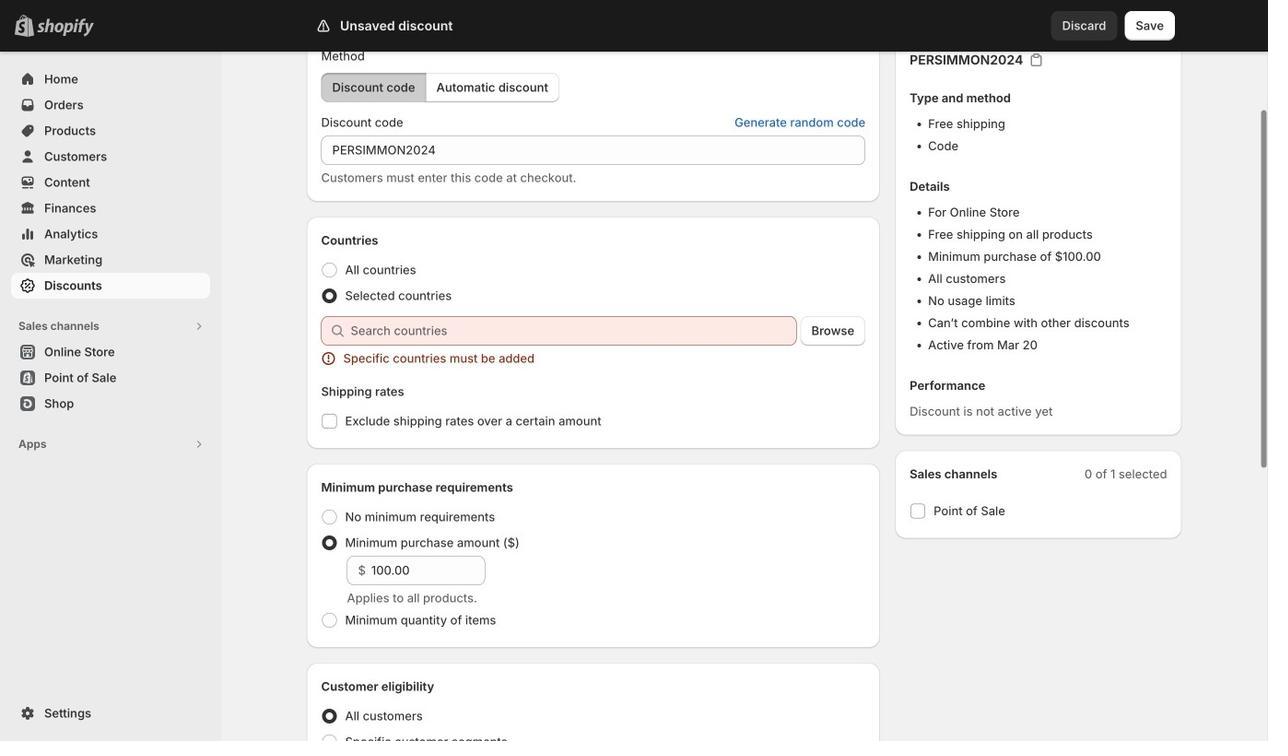 Task type: vqa. For each thing, say whether or not it's contained in the screenshot.
0.00 text field in the bottom left of the page
yes



Task type: describe. For each thing, give the bounding box(es) containing it.
shopify image
[[37, 18, 94, 37]]

0.00 text field
[[371, 556, 485, 585]]



Task type: locate. For each thing, give the bounding box(es) containing it.
Search countries text field
[[351, 316, 797, 346]]

None text field
[[321, 135, 866, 165]]



